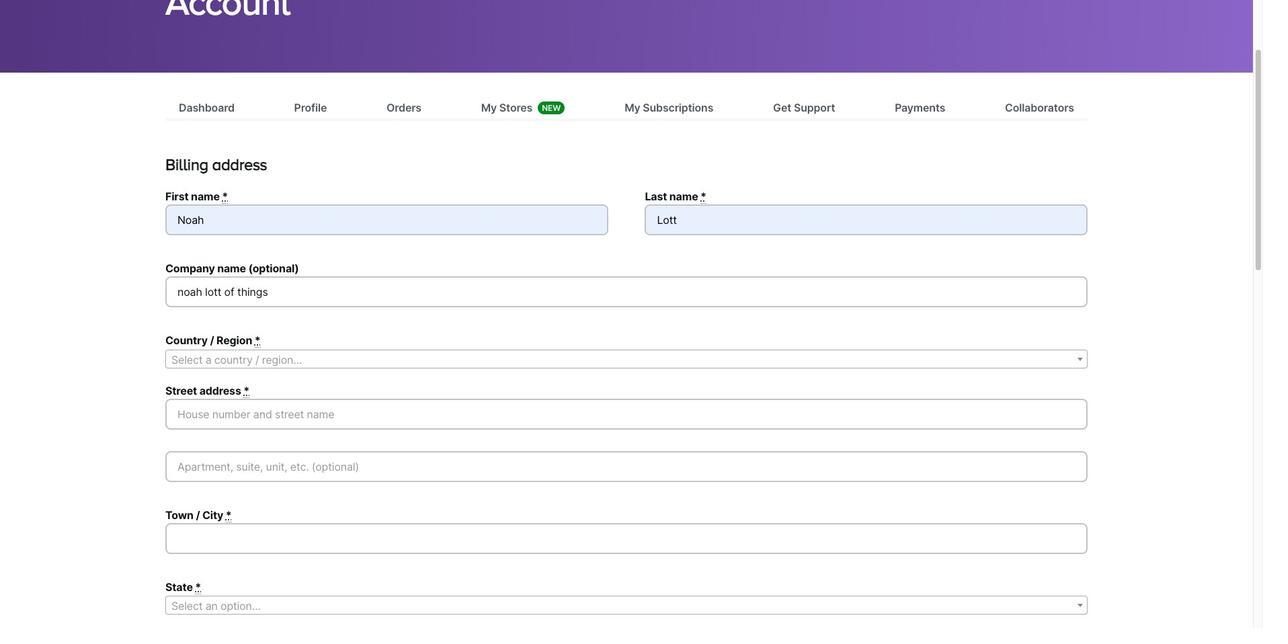 Task type: describe. For each thing, give the bounding box(es) containing it.
first name *
[[165, 190, 228, 203]]

get support link
[[760, 100, 849, 118]]

address for street
[[199, 384, 241, 397]]

last
[[645, 190, 667, 203]]

* right city
[[226, 508, 232, 522]]

country
[[165, 334, 208, 347]]

country
[[214, 353, 253, 366]]

state *
[[165, 580, 201, 594]]

support
[[794, 101, 835, 114]]

orders link
[[373, 100, 435, 118]]

dashboard
[[179, 101, 235, 114]]

address for billing
[[212, 155, 267, 174]]

Select a country / region… text field
[[166, 350, 1087, 369]]

name for last
[[670, 190, 698, 203]]

my subscriptions link
[[611, 100, 727, 118]]

House number and street name text field
[[165, 399, 1088, 429]]

first
[[165, 190, 189, 203]]

a
[[206, 353, 211, 366]]

(optional)
[[248, 262, 299, 275]]

street address *
[[165, 384, 250, 397]]

state
[[165, 580, 193, 594]]

* down 'select a country / region…'
[[244, 384, 250, 397]]

company
[[165, 262, 215, 275]]

subscriptions
[[643, 101, 714, 114]]

city
[[202, 508, 223, 522]]

Country / Region field
[[165, 349, 1088, 369]]

Apartment, suite, unit, etc. (optional) text field
[[165, 451, 1088, 482]]

my stores
[[481, 101, 533, 114]]

name for company
[[217, 262, 246, 275]]



Task type: locate. For each thing, give the bounding box(es) containing it.
1 horizontal spatial my
[[625, 101, 641, 114]]

billing address
[[165, 155, 267, 174]]

orders
[[387, 101, 422, 114]]

0 vertical spatial address
[[212, 155, 267, 174]]

profile
[[294, 101, 327, 114]]

street
[[165, 384, 197, 397]]

stores
[[500, 101, 533, 114]]

town / city *
[[165, 508, 232, 522]]

0 horizontal spatial my
[[481, 101, 497, 114]]

1 my from the left
[[481, 101, 497, 114]]

last name *
[[645, 190, 707, 203]]

address down a
[[199, 384, 241, 397]]

dashboard link
[[165, 100, 248, 118]]

0 vertical spatial select
[[171, 353, 203, 366]]

/ left city
[[196, 508, 200, 522]]

2 horizontal spatial /
[[256, 353, 259, 366]]

* right last
[[701, 190, 707, 203]]

my subscriptions
[[625, 101, 714, 114]]

1 vertical spatial select
[[171, 599, 203, 613]]

1 vertical spatial address
[[199, 384, 241, 397]]

name right the company
[[217, 262, 246, 275]]

profile link
[[281, 100, 340, 118]]

select an option…
[[171, 599, 261, 613]]

address
[[212, 155, 267, 174], [199, 384, 241, 397]]

company name (optional)
[[165, 262, 299, 275]]

collaborators link
[[992, 100, 1088, 118]]

State field
[[165, 596, 1088, 615]]

* right state
[[195, 580, 201, 594]]

/ up a
[[210, 334, 214, 347]]

select
[[171, 353, 203, 366], [171, 599, 203, 613]]

my for my stores
[[481, 101, 497, 114]]

region…
[[262, 353, 302, 366]]

name right first
[[191, 190, 220, 203]]

None text field
[[165, 204, 608, 235], [645, 204, 1088, 235], [165, 276, 1088, 307], [165, 523, 1088, 554], [165, 204, 608, 235], [645, 204, 1088, 235], [165, 276, 1088, 307], [165, 523, 1088, 554]]

select for select an option…
[[171, 599, 203, 613]]

2 my from the left
[[625, 101, 641, 114]]

/
[[210, 334, 214, 347], [256, 353, 259, 366], [196, 508, 200, 522]]

my left subscriptions
[[625, 101, 641, 114]]

/ for region
[[210, 334, 214, 347]]

*
[[222, 190, 228, 203], [701, 190, 707, 203], [255, 334, 261, 347], [244, 384, 250, 397], [226, 508, 232, 522], [195, 580, 201, 594]]

an
[[206, 599, 218, 613]]

collaborators
[[1005, 101, 1075, 114]]

1 select from the top
[[171, 353, 203, 366]]

country / region *
[[165, 334, 261, 347]]

/ for city
[[196, 508, 200, 522]]

name for first
[[191, 190, 220, 203]]

address right 'billing'
[[212, 155, 267, 174]]

get
[[773, 101, 792, 114]]

my
[[481, 101, 497, 114], [625, 101, 641, 114]]

select down country
[[171, 353, 203, 366]]

select for select a country / region…
[[171, 353, 203, 366]]

get support
[[773, 101, 835, 114]]

1 vertical spatial /
[[256, 353, 259, 366]]

name right last
[[670, 190, 698, 203]]

/ right the country
[[256, 353, 259, 366]]

select inside "text box"
[[171, 599, 203, 613]]

select down state *
[[171, 599, 203, 613]]

* down billing address
[[222, 190, 228, 203]]

2 select from the top
[[171, 599, 203, 613]]

town
[[165, 508, 194, 522]]

Select an option… text field
[[166, 597, 1087, 615]]

payments
[[895, 101, 946, 114]]

select inside "text box"
[[171, 353, 203, 366]]

0 horizontal spatial /
[[196, 508, 200, 522]]

region
[[217, 334, 252, 347]]

/ inside the select a country / region… "text box"
[[256, 353, 259, 366]]

1 horizontal spatial /
[[210, 334, 214, 347]]

select a country / region…
[[171, 353, 302, 366]]

name
[[191, 190, 220, 203], [670, 190, 698, 203], [217, 262, 246, 275]]

0 vertical spatial /
[[210, 334, 214, 347]]

payments link
[[882, 100, 959, 118]]

option…
[[221, 599, 261, 613]]

my left stores
[[481, 101, 497, 114]]

2 vertical spatial /
[[196, 508, 200, 522]]

my for my subscriptions
[[625, 101, 641, 114]]

* right region
[[255, 334, 261, 347]]

billing
[[165, 155, 208, 174]]

new
[[542, 103, 561, 113]]



Task type: vqa. For each thing, say whether or not it's contained in the screenshot.
the / corresponding to City
yes



